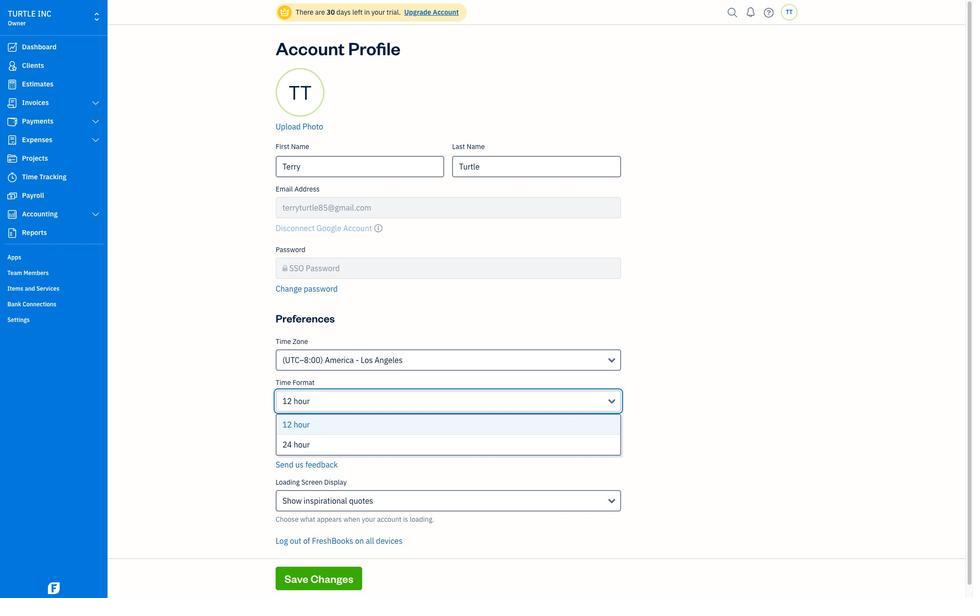 Task type: describe. For each thing, give the bounding box(es) containing it.
-
[[356, 355, 359, 365]]

12 hour inside "option"
[[283, 420, 310, 430]]

chevron large down image
[[91, 211, 100, 218]]

lock image
[[283, 262, 288, 274]]

client image
[[6, 61, 18, 71]]

format
[[293, 378, 315, 387]]

display
[[324, 478, 347, 487]]

project image
[[6, 154, 18, 164]]

inspirational
[[304, 496, 347, 506]]

account
[[377, 515, 402, 524]]

30
[[327, 8, 335, 17]]

team
[[7, 269, 22, 277]]

there are 30 days left in your trial. upgrade account
[[296, 8, 459, 17]]

choose
[[276, 515, 299, 524]]

save changes
[[284, 572, 353, 586]]

invoice image
[[6, 98, 18, 108]]

log out of freshbooks on all devices
[[276, 536, 403, 546]]

out
[[290, 536, 301, 546]]

america
[[325, 355, 354, 365]]

change password button
[[276, 283, 338, 295]]

accounting
[[22, 210, 58, 218]]

(utc–8:00)
[[283, 355, 323, 365]]

feedback
[[305, 460, 338, 470]]

apps link
[[2, 250, 105, 264]]

time inside main element
[[22, 173, 38, 181]]

preferences
[[276, 311, 335, 325]]

are
[[315, 8, 325, 17]]

items and services
[[7, 285, 59, 292]]

show
[[283, 496, 302, 506]]

accounting link
[[2, 206, 105, 223]]

Time Zone field
[[276, 349, 621, 371]]

quotes
[[349, 496, 373, 506]]

expenses
[[22, 135, 52, 144]]

time format
[[276, 378, 315, 387]]

profile
[[348, 37, 401, 60]]

dashboard link
[[2, 39, 105, 56]]

account profile element
[[272, 68, 625, 303]]

when
[[343, 515, 360, 524]]

of
[[303, 536, 310, 546]]

beta language
[[278, 421, 327, 430]]

what
[[300, 515, 315, 524]]

clients link
[[2, 57, 105, 75]]

turtle
[[8, 9, 36, 19]]

password
[[304, 284, 338, 294]]

save
[[284, 572, 308, 586]]

sso
[[289, 263, 304, 273]]

search image
[[725, 5, 740, 20]]

money image
[[6, 191, 18, 201]]

upgrade
[[404, 8, 431, 17]]

projects
[[22, 154, 48, 163]]

chart image
[[6, 210, 18, 219]]

services
[[36, 285, 59, 292]]

los
[[361, 355, 373, 365]]

payroll link
[[2, 187, 105, 205]]

settings link
[[2, 312, 105, 327]]

address
[[294, 185, 320, 194]]

0 vertical spatial your
[[371, 8, 385, 17]]

payments
[[22, 117, 54, 126]]

first name
[[276, 142, 309, 151]]

apps
[[7, 254, 21, 261]]

12 for 12 hour "field"
[[283, 396, 292, 406]]

settings
[[7, 316, 30, 324]]

send us feedback
[[276, 460, 338, 470]]

1 vertical spatial password
[[306, 263, 340, 273]]

changes
[[311, 572, 353, 586]]

first
[[276, 142, 289, 151]]

0 horizontal spatial account
[[276, 37, 345, 60]]

24 hour
[[283, 440, 310, 450]]

connections
[[23, 301, 56, 308]]

estimate image
[[6, 80, 18, 89]]

First Name text field
[[276, 156, 444, 177]]

bank connections
[[7, 301, 56, 308]]

language
[[298, 421, 327, 430]]

team members
[[7, 269, 49, 277]]

members
[[23, 269, 49, 277]]

sso password
[[289, 263, 340, 273]]



Task type: locate. For each thing, give the bounding box(es) containing it.
show inspirational quotes
[[283, 496, 373, 506]]

hour down format
[[294, 396, 310, 406]]

payroll
[[22, 191, 44, 200]]

hour up 24 hour at the left
[[294, 420, 310, 430]]

0 vertical spatial password
[[276, 245, 305, 254]]

2 vertical spatial chevron large down image
[[91, 136, 100, 144]]

time tracking
[[22, 173, 66, 181]]

1 vertical spatial tt
[[289, 80, 312, 105]]

projects link
[[2, 150, 105, 168]]

owner
[[8, 20, 26, 27]]

Time Format field
[[276, 391, 621, 412]]

reports link
[[2, 224, 105, 242]]

preferences element
[[272, 337, 625, 559]]

expenses link
[[2, 131, 105, 149]]

invoices
[[22, 98, 49, 107]]

save changes button
[[276, 567, 362, 590]]

name right last
[[467, 142, 485, 151]]

1 horizontal spatial tt
[[786, 8, 793, 16]]

list box inside preferences element
[[277, 415, 620, 455]]

12 hour up 24 hour at the left
[[283, 420, 310, 430]]

email
[[276, 185, 293, 194]]

12
[[283, 396, 292, 406], [283, 420, 292, 430]]

hour for 12 hour "option"
[[294, 420, 310, 430]]

choose what appears when your account is loading.
[[276, 515, 434, 524]]

chevron large down image inside "expenses" link
[[91, 136, 100, 144]]

1 vertical spatial 12
[[283, 420, 292, 430]]

loading
[[276, 478, 300, 487]]

12 inside "field"
[[283, 396, 292, 406]]

bank connections link
[[2, 297, 105, 311]]

freshbooks image
[[46, 583, 62, 594]]

12 inside "option"
[[283, 420, 292, 430]]

upload photo
[[276, 122, 323, 131]]

report image
[[6, 228, 18, 238]]

1 12 from the top
[[283, 396, 292, 406]]

crown image
[[280, 7, 290, 17]]

all
[[366, 536, 374, 546]]

tt right go to help image
[[786, 8, 793, 16]]

log
[[276, 536, 288, 546]]

name right first at the left of the page
[[291, 142, 309, 151]]

hour for 24 hour option
[[294, 440, 310, 450]]

time for 12 hour
[[276, 378, 291, 387]]

info image
[[374, 222, 383, 234]]

clients
[[22, 61, 44, 70]]

reports
[[22, 228, 47, 237]]

tt inside tt dropdown button
[[786, 8, 793, 16]]

tt
[[786, 8, 793, 16], [289, 80, 312, 105]]

1 chevron large down image from the top
[[91, 99, 100, 107]]

upgrade account link
[[402, 8, 459, 17]]

go to help image
[[761, 5, 777, 20]]

1 horizontal spatial account
[[433, 8, 459, 17]]

tracking
[[39, 173, 66, 181]]

2 name from the left
[[467, 142, 485, 151]]

hour
[[294, 396, 310, 406], [294, 420, 310, 430], [294, 440, 310, 450]]

freshbooks
[[312, 536, 353, 546]]

items and services link
[[2, 281, 105, 296]]

1 horizontal spatial name
[[467, 142, 485, 151]]

2 hour from the top
[[294, 420, 310, 430]]

hour inside option
[[294, 440, 310, 450]]

0 vertical spatial chevron large down image
[[91, 99, 100, 107]]

12 hour down time format
[[283, 396, 310, 406]]

send us feedback link
[[276, 460, 338, 470]]

chevron large down image for expenses
[[91, 136, 100, 144]]

change
[[276, 284, 302, 294]]

your right in
[[371, 8, 385, 17]]

your
[[371, 8, 385, 17], [362, 515, 375, 524]]

name for last name
[[467, 142, 485, 151]]

account profile
[[276, 37, 401, 60]]

24
[[283, 440, 292, 450]]

us
[[295, 460, 304, 470]]

last
[[452, 142, 465, 151]]

2 12 hour from the top
[[283, 420, 310, 430]]

12 down time format
[[283, 396, 292, 406]]

estimates
[[22, 80, 54, 88]]

1 vertical spatial hour
[[294, 420, 310, 430]]

1 vertical spatial account
[[276, 37, 345, 60]]

(utc–8:00) america - los angeles
[[283, 355, 403, 365]]

1 vertical spatial your
[[362, 515, 375, 524]]

tt up 'upload photo'
[[289, 80, 312, 105]]

change password
[[276, 284, 338, 294]]

2 chevron large down image from the top
[[91, 118, 100, 126]]

upload
[[276, 122, 301, 131]]

angeles
[[375, 355, 403, 365]]

time right timer image
[[22, 173, 38, 181]]

3 hour from the top
[[294, 440, 310, 450]]

your inside preferences element
[[362, 515, 375, 524]]

name for first name
[[291, 142, 309, 151]]

0 vertical spatial 12 hour
[[283, 396, 310, 406]]

your right when
[[362, 515, 375, 524]]

zone
[[293, 337, 308, 346]]

0 vertical spatial account
[[433, 8, 459, 17]]

left
[[352, 8, 363, 17]]

chevron large down image inside payments link
[[91, 118, 100, 126]]

loading.
[[410, 515, 434, 524]]

chevron large down image up projects link
[[91, 136, 100, 144]]

devices
[[376, 536, 403, 546]]

password up the lock image
[[276, 245, 305, 254]]

list box containing 12 hour
[[277, 415, 620, 455]]

3 chevron large down image from the top
[[91, 136, 100, 144]]

chevron large down image up payments link
[[91, 99, 100, 107]]

chevron large down image
[[91, 99, 100, 107], [91, 118, 100, 126], [91, 136, 100, 144]]

notifications image
[[743, 2, 759, 22]]

chevron large down image down invoices 'link'
[[91, 118, 100, 126]]

loading screen display
[[276, 478, 347, 487]]

chevron large down image for payments
[[91, 118, 100, 126]]

hour inside "option"
[[294, 420, 310, 430]]

email address
[[276, 185, 320, 194]]

there
[[296, 8, 314, 17]]

tt button
[[781, 4, 798, 21]]

0 vertical spatial 12
[[283, 396, 292, 406]]

0 horizontal spatial name
[[291, 142, 309, 151]]

on
[[355, 536, 364, 546]]

1 hour from the top
[[294, 396, 310, 406]]

account
[[433, 8, 459, 17], [276, 37, 345, 60]]

time for (utc–8:00)
[[276, 337, 291, 346]]

Last Name text field
[[452, 156, 621, 177]]

items
[[7, 285, 23, 292]]

hour inside "field"
[[294, 396, 310, 406]]

12 hour
[[283, 396, 310, 406], [283, 420, 310, 430]]

12 up "24"
[[283, 420, 292, 430]]

hour right "24"
[[294, 440, 310, 450]]

time left zone
[[276, 337, 291, 346]]

0 vertical spatial time
[[22, 173, 38, 181]]

2 12 from the top
[[283, 420, 292, 430]]

Loading Screen Display field
[[276, 490, 621, 512]]

account right upgrade
[[433, 8, 459, 17]]

list box
[[277, 415, 620, 455]]

is
[[403, 515, 408, 524]]

12 for list box containing 12 hour
[[283, 420, 292, 430]]

1 horizontal spatial password
[[306, 263, 340, 273]]

and
[[25, 285, 35, 292]]

tt inside account profile element
[[289, 80, 312, 105]]

time zone
[[276, 337, 308, 346]]

12 hour option
[[277, 415, 620, 435]]

appears
[[317, 515, 342, 524]]

1 12 hour from the top
[[283, 396, 310, 406]]

inc
[[38, 9, 51, 19]]

timer image
[[6, 173, 18, 182]]

12 hour inside "field"
[[283, 396, 310, 406]]

0 horizontal spatial tt
[[289, 80, 312, 105]]

turtle inc owner
[[8, 9, 51, 27]]

time left format
[[276, 378, 291, 387]]

2 vertical spatial hour
[[294, 440, 310, 450]]

2 vertical spatial time
[[276, 378, 291, 387]]

main element
[[0, 0, 132, 598]]

account down there
[[276, 37, 345, 60]]

last name
[[452, 142, 485, 151]]

24 hour option
[[277, 435, 620, 455]]

0 vertical spatial tt
[[786, 8, 793, 16]]

send
[[276, 460, 293, 470]]

dashboard
[[22, 43, 57, 51]]

time
[[22, 173, 38, 181], [276, 337, 291, 346], [276, 378, 291, 387]]

chevron large down image for invoices
[[91, 99, 100, 107]]

1 name from the left
[[291, 142, 309, 151]]

1 vertical spatial 12 hour
[[283, 420, 310, 430]]

team members link
[[2, 265, 105, 280]]

beta
[[278, 421, 294, 428]]

estimates link
[[2, 76, 105, 93]]

Email Address email field
[[276, 197, 621, 218]]

1 vertical spatial chevron large down image
[[91, 118, 100, 126]]

0 vertical spatial hour
[[294, 396, 310, 406]]

log out of freshbooks on all devices button
[[276, 535, 403, 547]]

chevron large down image inside invoices 'link'
[[91, 99, 100, 107]]

dashboard image
[[6, 43, 18, 52]]

in
[[364, 8, 370, 17]]

0 horizontal spatial password
[[276, 245, 305, 254]]

1 vertical spatial time
[[276, 337, 291, 346]]

payment image
[[6, 117, 18, 127]]

trial.
[[387, 8, 401, 17]]

expense image
[[6, 135, 18, 145]]

password up password
[[306, 263, 340, 273]]



Task type: vqa. For each thing, say whether or not it's contained in the screenshot.
Flat Rate
no



